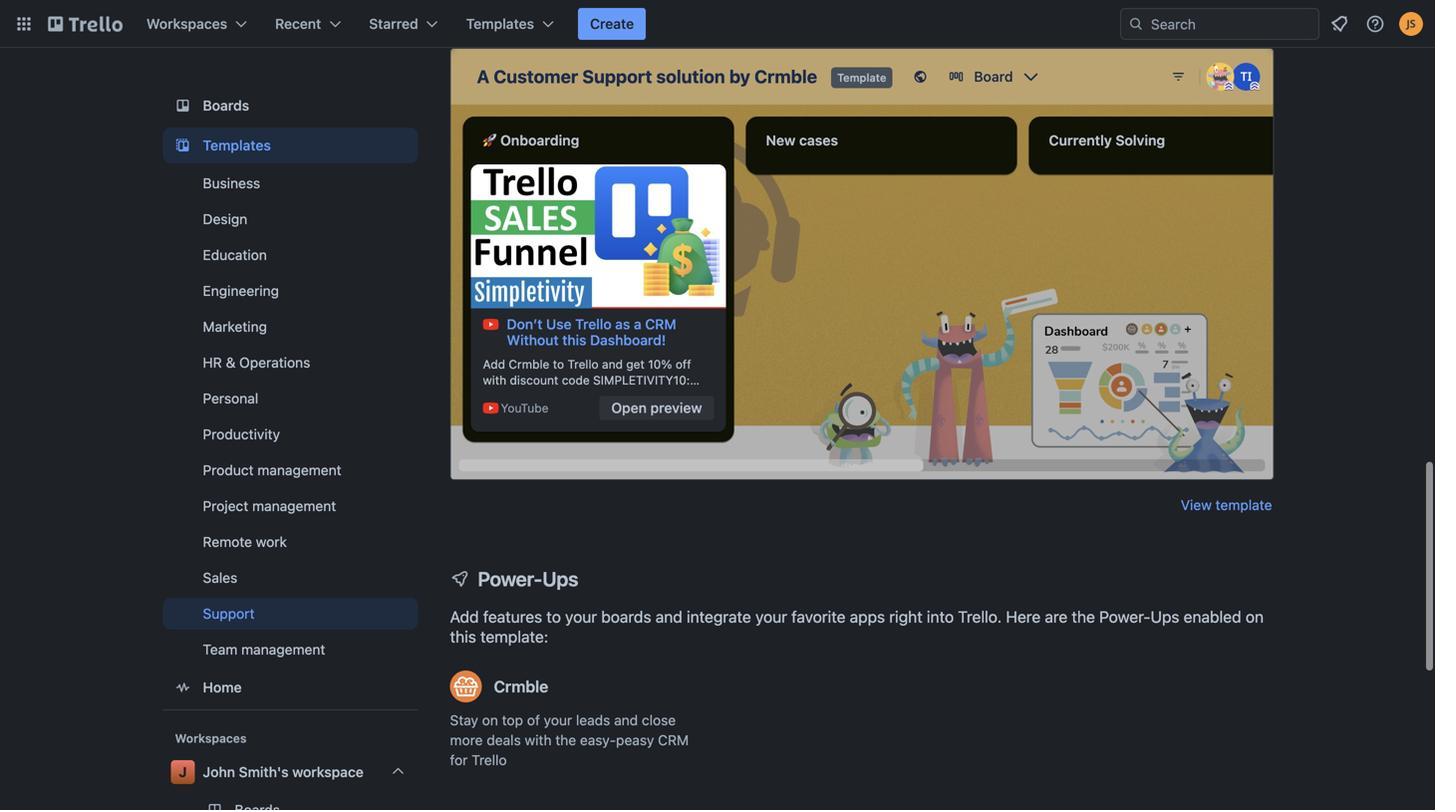 Task type: locate. For each thing, give the bounding box(es) containing it.
create button
[[578, 8, 646, 40]]

0 vertical spatial power-
[[478, 567, 543, 591]]

easy-
[[580, 732, 616, 749]]

1 horizontal spatial on
[[1246, 608, 1264, 627]]

support
[[203, 606, 255, 622]]

on
[[1246, 608, 1264, 627], [482, 712, 498, 729]]

0 vertical spatial on
[[1246, 608, 1264, 627]]

team management link
[[163, 634, 418, 666]]

crm
[[658, 732, 689, 749]]

your right the of on the bottom of the page
[[544, 712, 572, 729]]

the
[[1072, 608, 1096, 627], [556, 732, 576, 749]]

workspaces button
[[135, 8, 259, 40]]

power-ups
[[478, 567, 579, 591]]

this
[[450, 628, 476, 647]]

1 horizontal spatial the
[[1072, 608, 1096, 627]]

john
[[203, 764, 235, 781]]

0 horizontal spatial templates
[[203, 137, 271, 154]]

0 vertical spatial and
[[656, 608, 683, 627]]

engineering link
[[163, 275, 418, 307]]

1 horizontal spatial ups
[[1151, 608, 1180, 627]]

management for product management
[[258, 462, 342, 479]]

leads
[[576, 712, 611, 729]]

0 horizontal spatial ups
[[543, 567, 579, 591]]

trello.
[[958, 608, 1002, 627]]

stay
[[450, 712, 479, 729]]

enabled
[[1184, 608, 1242, 627]]

starred button
[[357, 8, 450, 40]]

education
[[203, 247, 267, 263]]

&
[[226, 354, 236, 371]]

workspaces up john
[[175, 732, 247, 746]]

power- up 'features'
[[478, 567, 543, 591]]

workspaces
[[147, 15, 227, 32], [175, 732, 247, 746]]

your right to
[[565, 608, 597, 627]]

back to home image
[[48, 8, 123, 40]]

your
[[565, 608, 597, 627], [756, 608, 788, 627], [544, 712, 572, 729]]

marketing link
[[163, 311, 418, 343]]

boards
[[601, 608, 652, 627]]

management down support link
[[241, 642, 325, 658]]

ups up to
[[543, 567, 579, 591]]

design link
[[163, 203, 418, 235]]

management down productivity "link"
[[258, 462, 342, 479]]

1 vertical spatial ups
[[1151, 608, 1180, 627]]

1 horizontal spatial templates
[[466, 15, 534, 32]]

0 horizontal spatial the
[[556, 732, 576, 749]]

1 horizontal spatial power-
[[1100, 608, 1151, 627]]

1 vertical spatial on
[[482, 712, 498, 729]]

hr & operations link
[[163, 347, 418, 379]]

stay on top of your leads and close more deals with the easy-peasy crm for trello
[[450, 712, 689, 769]]

management
[[258, 462, 342, 479], [252, 498, 336, 514], [241, 642, 325, 658]]

hr & operations
[[203, 354, 310, 371]]

template:
[[481, 628, 549, 647]]

trello
[[472, 752, 507, 769]]

0 vertical spatial templates
[[466, 15, 534, 32]]

0 notifications image
[[1328, 12, 1352, 36]]

templates inside popup button
[[466, 15, 534, 32]]

and up peasy at the bottom left of page
[[614, 712, 638, 729]]

templates
[[466, 15, 534, 32], [203, 137, 271, 154]]

0 vertical spatial workspaces
[[147, 15, 227, 32]]

here
[[1006, 608, 1041, 627]]

2 vertical spatial management
[[241, 642, 325, 658]]

workspaces up "board" icon
[[147, 15, 227, 32]]

team
[[203, 642, 238, 658]]

1 vertical spatial the
[[556, 732, 576, 749]]

the right with
[[556, 732, 576, 749]]

Search field
[[1145, 9, 1319, 39]]

on right enabled
[[1246, 608, 1264, 627]]

0 horizontal spatial on
[[482, 712, 498, 729]]

sales link
[[163, 562, 418, 594]]

and inside stay on top of your leads and close more deals with the easy-peasy crm for trello
[[614, 712, 638, 729]]

management down "product management" 'link'
[[252, 498, 336, 514]]

power- inside add features to your boards and integrate your favorite apps right into trello. here are the power-ups enabled on this template:
[[1100, 608, 1151, 627]]

ups
[[543, 567, 579, 591], [1151, 608, 1180, 627]]

and right boards
[[656, 608, 683, 627]]

1 vertical spatial power-
[[1100, 608, 1151, 627]]

management for team management
[[241, 642, 325, 658]]

your inside stay on top of your leads and close more deals with the easy-peasy crm for trello
[[544, 712, 572, 729]]

business
[[203, 175, 260, 191]]

support link
[[163, 598, 418, 630]]

0 horizontal spatial and
[[614, 712, 638, 729]]

ups left enabled
[[1151, 608, 1180, 627]]

crmble
[[494, 677, 549, 696]]

power-
[[478, 567, 543, 591], [1100, 608, 1151, 627]]

templates right starred dropdown button
[[466, 15, 534, 32]]

on left top
[[482, 712, 498, 729]]

0 vertical spatial management
[[258, 462, 342, 479]]

starred
[[369, 15, 418, 32]]

and
[[656, 608, 683, 627], [614, 712, 638, 729]]

1 horizontal spatial and
[[656, 608, 683, 627]]

favorite
[[792, 608, 846, 627]]

with
[[525, 732, 552, 749]]

templates up business
[[203, 137, 271, 154]]

1 vertical spatial and
[[614, 712, 638, 729]]

the right are at right
[[1072, 608, 1096, 627]]

remote
[[203, 534, 252, 550]]

features
[[483, 608, 543, 627]]

john smith (johnsmith38824343) image
[[1400, 12, 1424, 36]]

product management link
[[163, 455, 418, 487]]

product
[[203, 462, 254, 479]]

power- right are at right
[[1100, 608, 1151, 627]]

1 vertical spatial management
[[252, 498, 336, 514]]

search image
[[1129, 16, 1145, 32]]

0 vertical spatial the
[[1072, 608, 1096, 627]]

0 horizontal spatial power-
[[478, 567, 543, 591]]

recent
[[275, 15, 321, 32]]

on inside add features to your boards and integrate your favorite apps right into trello. here are the power-ups enabled on this template:
[[1246, 608, 1264, 627]]



Task type: describe. For each thing, give the bounding box(es) containing it.
are
[[1045, 608, 1068, 627]]

view template
[[1181, 497, 1273, 513]]

1 vertical spatial workspaces
[[175, 732, 247, 746]]

workspace
[[292, 764, 364, 781]]

personal
[[203, 390, 258, 407]]

0 vertical spatial ups
[[543, 567, 579, 591]]

engineering
[[203, 283, 279, 299]]

marketing
[[203, 319, 267, 335]]

team management
[[203, 642, 325, 658]]

remote work link
[[163, 526, 418, 558]]

into
[[927, 608, 954, 627]]

board image
[[171, 94, 195, 118]]

create
[[590, 15, 634, 32]]

of
[[527, 712, 540, 729]]

template board image
[[171, 134, 195, 158]]

home link
[[163, 670, 418, 706]]

smith's
[[239, 764, 289, 781]]

work
[[256, 534, 287, 550]]

more
[[450, 732, 483, 749]]

boards link
[[163, 88, 418, 124]]

right
[[890, 608, 923, 627]]

design
[[203, 211, 248, 227]]

recent button
[[263, 8, 353, 40]]

open information menu image
[[1366, 14, 1386, 34]]

templates link
[[163, 128, 418, 164]]

for
[[450, 752, 468, 769]]

integrate
[[687, 608, 752, 627]]

peasy
[[616, 732, 654, 749]]

productivity
[[203, 426, 280, 443]]

template
[[1216, 497, 1273, 513]]

templates button
[[454, 8, 566, 40]]

business link
[[163, 167, 418, 199]]

personal link
[[163, 383, 418, 415]]

the inside stay on top of your leads and close more deals with the easy-peasy crm for trello
[[556, 732, 576, 749]]

home image
[[171, 676, 195, 700]]

view
[[1181, 497, 1212, 513]]

1 vertical spatial templates
[[203, 137, 271, 154]]

close
[[642, 712, 676, 729]]

project management
[[203, 498, 336, 514]]

top
[[502, 712, 523, 729]]

your left favorite
[[756, 608, 788, 627]]

home
[[203, 679, 242, 696]]

j
[[179, 764, 187, 781]]

the inside add features to your boards and integrate your favorite apps right into trello. here are the power-ups enabled on this template:
[[1072, 608, 1096, 627]]

apps
[[850, 608, 885, 627]]

remote work
[[203, 534, 287, 550]]

workspaces inside workspaces 'popup button'
[[147, 15, 227, 32]]

management for project management
[[252, 498, 336, 514]]

add
[[450, 608, 479, 627]]

primary element
[[0, 0, 1436, 48]]

and inside add features to your boards and integrate your favorite apps right into trello. here are the power-ups enabled on this template:
[[656, 608, 683, 627]]

boards
[[203, 97, 249, 114]]

ups inside add features to your boards and integrate your favorite apps right into trello. here are the power-ups enabled on this template:
[[1151, 608, 1180, 627]]

project
[[203, 498, 248, 514]]

product management
[[203, 462, 342, 479]]

productivity link
[[163, 419, 418, 451]]

sales
[[203, 570, 238, 586]]

hr
[[203, 354, 222, 371]]

john smith's workspace
[[203, 764, 364, 781]]

on inside stay on top of your leads and close more deals with the easy-peasy crm for trello
[[482, 712, 498, 729]]

operations
[[239, 354, 310, 371]]

add features to your boards and integrate your favorite apps right into trello. here are the power-ups enabled on this template:
[[450, 608, 1264, 647]]

project management link
[[163, 491, 418, 522]]

to
[[547, 608, 561, 627]]

deals
[[487, 732, 521, 749]]

education link
[[163, 239, 418, 271]]

view template link
[[1181, 495, 1273, 515]]



Task type: vqa. For each thing, say whether or not it's contained in the screenshot.
and to the left
yes



